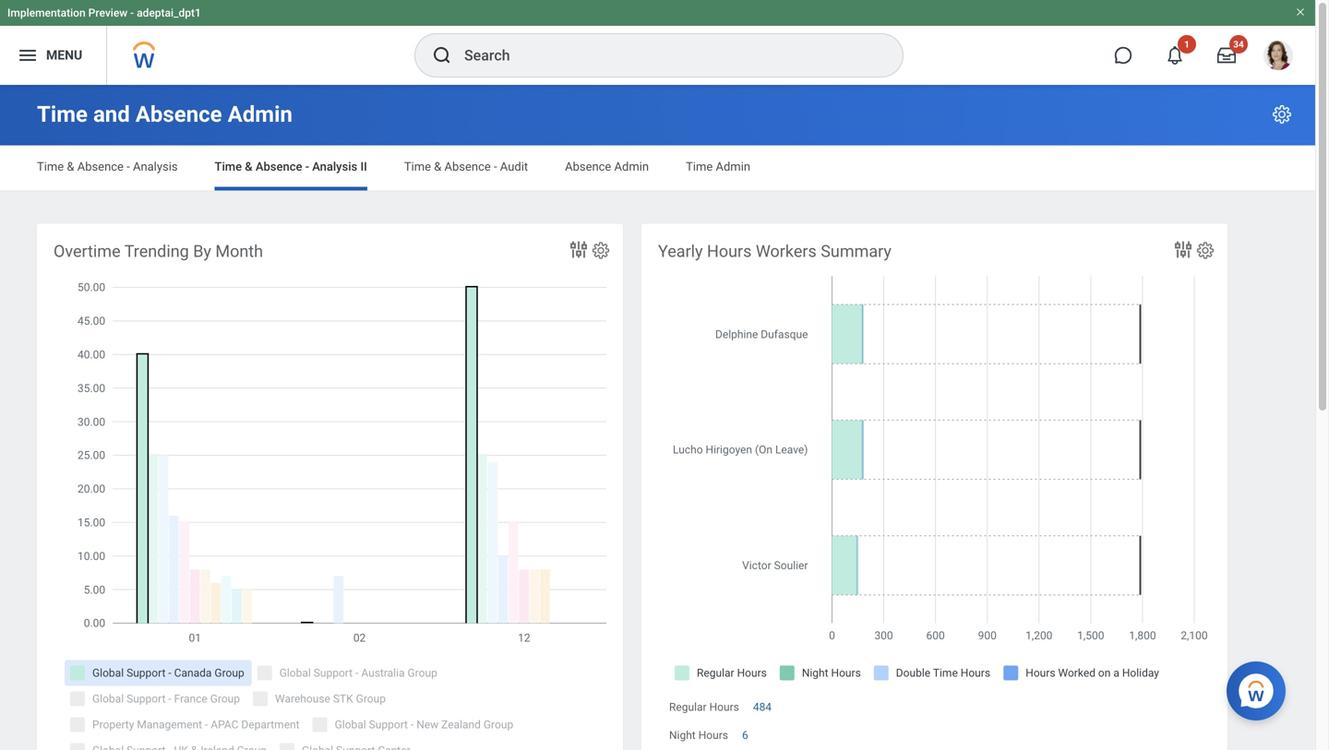 Task type: describe. For each thing, give the bounding box(es) containing it.
484
[[753, 701, 772, 714]]

implementation preview -   adeptai_dpt1
[[7, 6, 201, 19]]

& for time & absence - analysis
[[67, 160, 74, 174]]

and
[[93, 101, 130, 127]]

adeptai_dpt1
[[137, 6, 201, 19]]

- for time & absence - audit
[[494, 160, 497, 174]]

admin for absence admin
[[615, 160, 649, 174]]

absence for time & absence - analysis ii
[[256, 160, 302, 174]]

hours for regular
[[710, 701, 740, 714]]

yearly hours workers summary element
[[642, 224, 1228, 751]]

implementation
[[7, 6, 86, 19]]

inbox large image
[[1218, 46, 1237, 65]]

time & absence - analysis ii
[[215, 160, 367, 174]]

configure overtime trending by month image
[[591, 241, 611, 261]]

time & absence - analysis
[[37, 160, 178, 174]]

notifications large image
[[1166, 46, 1185, 65]]

menu
[[46, 48, 82, 63]]

configure yearly hours workers summary image
[[1196, 241, 1216, 261]]

admin for time admin
[[716, 160, 751, 174]]

absence for time & absence - audit
[[445, 160, 491, 174]]

- inside menu banner
[[130, 6, 134, 19]]

preview
[[88, 6, 128, 19]]

time for time & absence - audit
[[404, 160, 431, 174]]

& for time & absence - audit
[[434, 160, 442, 174]]

workers
[[756, 242, 817, 261]]

absence admin
[[565, 160, 649, 174]]

1 button
[[1155, 35, 1197, 76]]

overtime
[[54, 242, 121, 261]]

484 button
[[753, 701, 775, 715]]

menu banner
[[0, 0, 1316, 85]]

34 button
[[1207, 35, 1249, 76]]

time for time & absence - analysis ii
[[215, 160, 242, 174]]

ii
[[361, 160, 367, 174]]

1
[[1185, 39, 1190, 50]]

absence right audit
[[565, 160, 612, 174]]

search image
[[431, 44, 453, 66]]

profile logan mcneil image
[[1264, 41, 1294, 74]]

absence for time and absence admin
[[136, 101, 222, 127]]

time for time admin
[[686, 160, 713, 174]]

by
[[193, 242, 211, 261]]



Task type: locate. For each thing, give the bounding box(es) containing it.
& right ii
[[434, 160, 442, 174]]

time & absence - audit
[[404, 160, 528, 174]]

- right preview at left
[[130, 6, 134, 19]]

2 & from the left
[[245, 160, 253, 174]]

absence down and
[[77, 160, 124, 174]]

hours down regular hours
[[699, 729, 729, 742]]

time for time & absence - analysis
[[37, 160, 64, 174]]

& up overtime
[[67, 160, 74, 174]]

time for time and absence admin
[[37, 101, 88, 127]]

trending
[[124, 242, 189, 261]]

- left ii
[[305, 160, 309, 174]]

yearly hours workers summary
[[658, 242, 892, 261]]

overtime trending by month element
[[37, 224, 623, 751]]

menu button
[[0, 26, 106, 85]]

tab list containing time & absence - analysis
[[18, 146, 1297, 191]]

&
[[67, 160, 74, 174], [245, 160, 253, 174], [434, 160, 442, 174]]

1 horizontal spatial configure and view chart data image
[[1173, 239, 1195, 261]]

regular hours
[[670, 701, 740, 714]]

hours
[[707, 242, 752, 261], [710, 701, 740, 714], [699, 729, 729, 742]]

configure and view chart data image
[[568, 239, 590, 261], [1173, 239, 1195, 261]]

time admin
[[686, 160, 751, 174]]

analysis left ii
[[312, 160, 358, 174]]

absence for time & absence - analysis
[[77, 160, 124, 174]]

configure this page image
[[1272, 103, 1294, 126]]

-
[[130, 6, 134, 19], [127, 160, 130, 174], [305, 160, 309, 174], [494, 160, 497, 174]]

hours for night
[[699, 729, 729, 742]]

configure and view chart data image left configure yearly hours workers summary image
[[1173, 239, 1195, 261]]

configure and view chart data image for summary
[[1173, 239, 1195, 261]]

& up "month"
[[245, 160, 253, 174]]

hours right the yearly
[[707, 242, 752, 261]]

hours right 'regular'
[[710, 701, 740, 714]]

1 horizontal spatial admin
[[615, 160, 649, 174]]

absence right and
[[136, 101, 222, 127]]

time and absence admin main content
[[0, 85, 1316, 751]]

month
[[216, 242, 263, 261]]

tab list
[[18, 146, 1297, 191]]

regular
[[670, 701, 707, 714]]

1 horizontal spatial analysis
[[312, 160, 358, 174]]

2 horizontal spatial &
[[434, 160, 442, 174]]

night hours
[[670, 729, 729, 742]]

2 vertical spatial hours
[[699, 729, 729, 742]]

34
[[1234, 39, 1245, 50]]

close environment banner image
[[1296, 6, 1307, 18]]

6
[[742, 729, 749, 742]]

absence left ii
[[256, 160, 302, 174]]

absence
[[136, 101, 222, 127], [77, 160, 124, 174], [256, 160, 302, 174], [445, 160, 491, 174], [565, 160, 612, 174]]

2 analysis from the left
[[312, 160, 358, 174]]

analysis for time & absence - analysis ii
[[312, 160, 358, 174]]

1 & from the left
[[67, 160, 74, 174]]

audit
[[500, 160, 528, 174]]

& for time & absence - analysis ii
[[245, 160, 253, 174]]

1 configure and view chart data image from the left
[[568, 239, 590, 261]]

configure and view chart data image for month
[[568, 239, 590, 261]]

configure and view chart data image left configure overtime trending by month "icon"
[[568, 239, 590, 261]]

tab list inside time and absence admin main content
[[18, 146, 1297, 191]]

- for time & absence - analysis
[[127, 160, 130, 174]]

time
[[37, 101, 88, 127], [37, 160, 64, 174], [215, 160, 242, 174], [404, 160, 431, 174], [686, 160, 713, 174]]

overtime trending by month
[[54, 242, 263, 261]]

absence left audit
[[445, 160, 491, 174]]

night
[[670, 729, 696, 742]]

0 vertical spatial hours
[[707, 242, 752, 261]]

yearly
[[658, 242, 703, 261]]

0 horizontal spatial admin
[[228, 101, 293, 127]]

- down and
[[127, 160, 130, 174]]

admin
[[228, 101, 293, 127], [615, 160, 649, 174], [716, 160, 751, 174]]

analysis
[[133, 160, 178, 174], [312, 160, 358, 174]]

- left audit
[[494, 160, 497, 174]]

- for time & absence - analysis ii
[[305, 160, 309, 174]]

configure and view chart data image inside overtime trending by month element
[[568, 239, 590, 261]]

Search Workday  search field
[[465, 35, 865, 76]]

0 horizontal spatial analysis
[[133, 160, 178, 174]]

1 horizontal spatial &
[[245, 160, 253, 174]]

3 & from the left
[[434, 160, 442, 174]]

1 analysis from the left
[[133, 160, 178, 174]]

0 horizontal spatial configure and view chart data image
[[568, 239, 590, 261]]

justify image
[[17, 44, 39, 66]]

6 button
[[742, 728, 751, 743]]

0 horizontal spatial &
[[67, 160, 74, 174]]

analysis down time and absence admin
[[133, 160, 178, 174]]

2 configure and view chart data image from the left
[[1173, 239, 1195, 261]]

time and absence admin
[[37, 101, 293, 127]]

summary
[[821, 242, 892, 261]]

analysis for time & absence - analysis
[[133, 160, 178, 174]]

hours for yearly
[[707, 242, 752, 261]]

2 horizontal spatial admin
[[716, 160, 751, 174]]

1 vertical spatial hours
[[710, 701, 740, 714]]



Task type: vqa. For each thing, say whether or not it's contained in the screenshot.
banner
no



